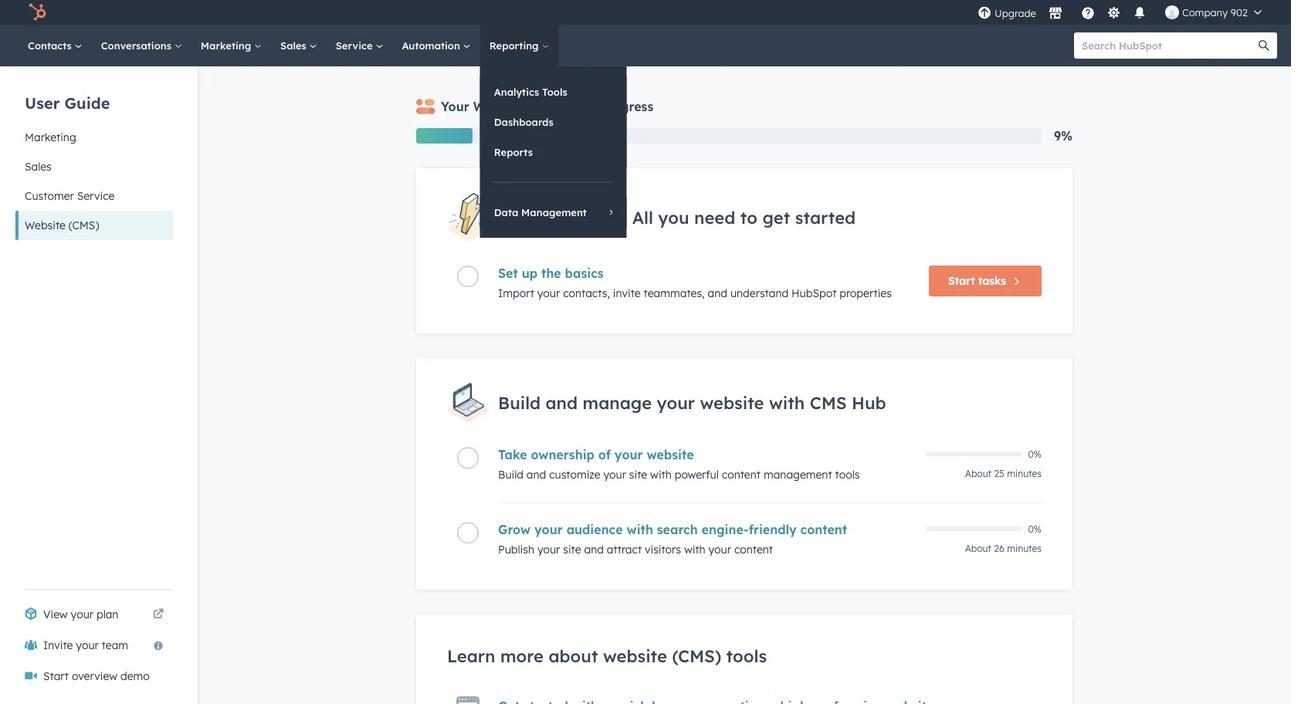 Task type: vqa. For each thing, say whether or not it's contained in the screenshot.
Sync to the left
no



Task type: describe. For each thing, give the bounding box(es) containing it.
your right of
[[615, 447, 643, 463]]

audience
[[567, 522, 623, 538]]

tasks
[[979, 274, 1007, 288]]

search
[[657, 522, 698, 538]]

marketplaces button
[[1040, 0, 1072, 25]]

automation
[[402, 39, 463, 52]]

start tasks button
[[930, 266, 1042, 297]]

data
[[494, 206, 519, 219]]

0% for grow your audience with search engine-friendly content
[[1029, 524, 1042, 535]]

website (cms)
[[25, 219, 99, 232]]

your down engine-
[[709, 543, 732, 557]]

and inside "take ownership of your website build and customize your site with powerful content management tools"
[[527, 468, 546, 482]]

marketing link
[[191, 25, 271, 66]]

Search HubSpot search field
[[1075, 32, 1264, 59]]

0 vertical spatial website
[[473, 99, 523, 114]]

dashboards
[[494, 116, 554, 128]]

with down grow your audience with search engine-friendly content button
[[685, 543, 706, 557]]

conversations link
[[92, 25, 191, 66]]

view your plan
[[43, 608, 119, 622]]

26
[[995, 543, 1005, 555]]

demo
[[120, 670, 150, 683]]

2 vertical spatial website
[[603, 646, 668, 667]]

understand
[[731, 287, 789, 300]]

take ownership of your website build and customize your site with powerful content management tools
[[498, 447, 860, 482]]

0 vertical spatial (cms)
[[526, 99, 563, 114]]

set up the basics button
[[498, 266, 917, 281]]

start overview demo link
[[15, 661, 173, 692]]

build inside "take ownership of your website build and customize your site with powerful content management tools"
[[498, 468, 524, 482]]

grow your audience with search engine-friendly content button
[[498, 522, 917, 538]]

sales button
[[15, 152, 173, 182]]

1 link opens in a new window image from the top
[[153, 606, 164, 624]]

1 horizontal spatial service
[[336, 39, 376, 52]]

2 vertical spatial content
[[735, 543, 774, 557]]

import
[[498, 287, 535, 300]]

learn more about website (cms) tools
[[447, 646, 767, 667]]

reports
[[494, 146, 533, 158]]

plan
[[97, 608, 119, 622]]

about 26 minutes
[[966, 543, 1042, 555]]

progress
[[600, 99, 654, 114]]

marketing button
[[15, 123, 173, 152]]

your right "grow"
[[535, 522, 563, 538]]

search button
[[1252, 32, 1278, 59]]

sales link
[[271, 25, 327, 66]]

visitors
[[645, 543, 682, 557]]

with left cms
[[770, 392, 805, 414]]

help button
[[1076, 0, 1102, 25]]

settings link
[[1105, 4, 1124, 20]]

notifications image
[[1133, 7, 1147, 21]]

conversations
[[101, 39, 174, 52]]

and inside grow your audience with search engine-friendly content publish your site and attract visitors with your content
[[585, 543, 604, 557]]

25
[[995, 468, 1005, 480]]

your
[[441, 99, 470, 114]]

menu containing company 902
[[977, 0, 1273, 25]]

build and manage your website with cms hub
[[498, 392, 887, 414]]

all
[[633, 207, 654, 228]]

analytics tools
[[494, 85, 568, 98]]

grow your audience with search engine-friendly content publish your site and attract visitors with your content
[[498, 522, 848, 557]]

2 vertical spatial tools
[[727, 646, 767, 667]]

contacts link
[[19, 25, 92, 66]]

upgrade
[[995, 7, 1037, 20]]

your right publish
[[538, 543, 560, 557]]

your down of
[[604, 468, 627, 482]]

marketplaces image
[[1049, 7, 1063, 21]]

take ownership of your website button
[[498, 447, 917, 463]]

settings image
[[1108, 7, 1122, 20]]

powerful
[[675, 468, 719, 482]]

company 902
[[1183, 6, 1249, 19]]

902
[[1232, 6, 1249, 19]]

website for of
[[647, 447, 694, 463]]

automation link
[[393, 25, 480, 66]]

0 vertical spatial marketing
[[201, 39, 254, 52]]

data management link
[[480, 198, 627, 227]]

tools inside "take ownership of your website build and customize your site with powerful content management tools"
[[836, 468, 860, 482]]

publish
[[498, 543, 535, 557]]

and up 'ownership'
[[546, 392, 578, 414]]

hub
[[852, 392, 887, 414]]

need
[[695, 207, 736, 228]]

grow
[[498, 522, 531, 538]]

1 build from the top
[[498, 392, 541, 414]]

9%
[[1055, 128, 1073, 144]]

the
[[542, 266, 562, 281]]

1 vertical spatial content
[[801, 522, 848, 538]]

management
[[764, 468, 833, 482]]

customer service
[[25, 189, 115, 203]]

customer
[[25, 189, 74, 203]]

invite your team button
[[15, 631, 173, 661]]

set up the basics import your contacts, invite teammates, and understand hubspot properties
[[498, 266, 892, 300]]

contacts,
[[563, 287, 610, 300]]

friendly
[[749, 522, 797, 538]]

user
[[25, 93, 60, 112]]

content inside "take ownership of your website build and customize your site with powerful content management tools"
[[722, 468, 761, 482]]

0 vertical spatial sales
[[281, 39, 310, 52]]

start tasks
[[949, 274, 1007, 288]]

invite your team
[[43, 639, 128, 653]]

with up "attract"
[[627, 522, 654, 538]]

invite
[[613, 287, 641, 300]]

upgrade image
[[978, 7, 992, 20]]

recommended:
[[498, 207, 628, 228]]

contacts
[[28, 39, 75, 52]]

reporting link
[[480, 25, 559, 66]]



Task type: locate. For each thing, give the bounding box(es) containing it.
content down friendly
[[735, 543, 774, 557]]

0 horizontal spatial start
[[43, 670, 69, 683]]

2 minutes from the top
[[1008, 543, 1042, 555]]

notifications button
[[1127, 0, 1154, 25]]

website up the powerful
[[647, 447, 694, 463]]

1 vertical spatial website
[[647, 447, 694, 463]]

0% up about 25 minutes
[[1029, 449, 1042, 460]]

0 horizontal spatial site
[[564, 543, 582, 557]]

2 horizontal spatial tools
[[836, 468, 860, 482]]

0 horizontal spatial tools
[[566, 99, 596, 114]]

content
[[722, 468, 761, 482], [801, 522, 848, 538], [735, 543, 774, 557]]

0 horizontal spatial (cms)
[[69, 219, 99, 232]]

reporting
[[490, 39, 542, 52]]

dashboards link
[[480, 107, 627, 137]]

1 horizontal spatial tools
[[727, 646, 767, 667]]

of
[[599, 447, 611, 463]]

content right friendly
[[801, 522, 848, 538]]

overview
[[72, 670, 117, 683]]

hubspot link
[[19, 3, 58, 22]]

0 vertical spatial tools
[[566, 99, 596, 114]]

0 vertical spatial start
[[949, 274, 976, 288]]

site left the powerful
[[630, 468, 648, 482]]

service inside "button"
[[77, 189, 115, 203]]

help image
[[1082, 7, 1096, 21]]

attract
[[607, 543, 642, 557]]

hubspot
[[792, 287, 837, 300]]

1 horizontal spatial start
[[949, 274, 976, 288]]

company
[[1183, 6, 1229, 19]]

1 vertical spatial service
[[77, 189, 115, 203]]

learn
[[447, 646, 496, 667]]

1 vertical spatial (cms)
[[69, 219, 99, 232]]

1 vertical spatial site
[[564, 543, 582, 557]]

sales inside "button"
[[25, 160, 52, 173]]

1 vertical spatial 0%
[[1029, 524, 1042, 535]]

ownership
[[531, 447, 595, 463]]

1 horizontal spatial (cms)
[[526, 99, 563, 114]]

marketing
[[201, 39, 254, 52], [25, 131, 76, 144]]

1 vertical spatial website
[[25, 219, 66, 232]]

minutes right 26
[[1008, 543, 1042, 555]]

build down take
[[498, 468, 524, 482]]

0 vertical spatial build
[[498, 392, 541, 414]]

about left 26
[[966, 543, 992, 555]]

2 about from the top
[[966, 543, 992, 555]]

website inside "button"
[[25, 219, 66, 232]]

cms
[[810, 392, 847, 414]]

0% for take ownership of your website
[[1029, 449, 1042, 460]]

website up take ownership of your website button
[[700, 392, 765, 414]]

user guide views element
[[15, 66, 173, 240]]

sales right marketing link
[[281, 39, 310, 52]]

site inside "take ownership of your website build and customize your site with powerful content management tools"
[[630, 468, 648, 482]]

service right sales link
[[336, 39, 376, 52]]

1 vertical spatial minutes
[[1008, 543, 1042, 555]]

about left the 25
[[966, 468, 992, 480]]

teammates,
[[644, 287, 705, 300]]

1 vertical spatial build
[[498, 468, 524, 482]]

about
[[549, 646, 598, 667]]

reports link
[[480, 138, 627, 167]]

your inside 'link'
[[71, 608, 94, 622]]

invite
[[43, 639, 73, 653]]

search image
[[1260, 40, 1270, 51]]

started
[[796, 207, 856, 228]]

1 horizontal spatial site
[[630, 468, 648, 482]]

hubspot image
[[28, 3, 46, 22]]

1 0% from the top
[[1029, 449, 1042, 460]]

website for manage
[[700, 392, 765, 414]]

2 link opens in a new window image from the top
[[153, 610, 164, 620]]

minutes for take ownership of your website
[[1008, 468, 1042, 480]]

sales up customer
[[25, 160, 52, 173]]

start down invite
[[43, 670, 69, 683]]

2 horizontal spatial (cms)
[[673, 646, 722, 667]]

your website (cms) tools progress progress bar
[[416, 128, 473, 144]]

minutes
[[1008, 468, 1042, 480], [1008, 543, 1042, 555]]

site inside grow your audience with search engine-friendly content publish your site and attract visitors with your content
[[564, 543, 582, 557]]

view
[[43, 608, 68, 622]]

start overview demo
[[43, 670, 150, 683]]

website inside "take ownership of your website build and customize your site with powerful content management tools"
[[647, 447, 694, 463]]

start for start tasks
[[949, 274, 976, 288]]

website down customer
[[25, 219, 66, 232]]

recommended: all you need to get started
[[498, 207, 856, 228]]

1 vertical spatial start
[[43, 670, 69, 683]]

1 horizontal spatial sales
[[281, 39, 310, 52]]

take
[[498, 447, 527, 463]]

1 horizontal spatial marketing
[[201, 39, 254, 52]]

start for start overview demo
[[43, 670, 69, 683]]

1 vertical spatial marketing
[[25, 131, 76, 144]]

2 vertical spatial (cms)
[[673, 646, 722, 667]]

your website (cms) tools progress
[[441, 99, 654, 114]]

site down audience
[[564, 543, 582, 557]]

2 build from the top
[[498, 468, 524, 482]]

tools
[[543, 85, 568, 98]]

about 25 minutes
[[966, 468, 1042, 480]]

marketing inside button
[[25, 131, 76, 144]]

with left the powerful
[[651, 468, 672, 482]]

customize
[[550, 468, 601, 482]]

1 horizontal spatial website
[[473, 99, 523, 114]]

0 vertical spatial minutes
[[1008, 468, 1042, 480]]

your down the
[[538, 287, 560, 300]]

1 vertical spatial sales
[[25, 160, 52, 173]]

1 vertical spatial about
[[966, 543, 992, 555]]

service link
[[327, 25, 393, 66]]

website
[[700, 392, 765, 414], [647, 447, 694, 463], [603, 646, 668, 667]]

0 vertical spatial website
[[700, 392, 765, 414]]

and down audience
[[585, 543, 604, 557]]

get
[[763, 207, 791, 228]]

(cms) inside "button"
[[69, 219, 99, 232]]

user guide
[[25, 93, 110, 112]]

reporting menu
[[480, 66, 627, 238]]

0 horizontal spatial sales
[[25, 160, 52, 173]]

website (cms) button
[[15, 211, 173, 240]]

0% up about 26 minutes on the right bottom
[[1029, 524, 1042, 535]]

start
[[949, 274, 976, 288], [43, 670, 69, 683]]

view your plan link
[[15, 600, 173, 631]]

your inside set up the basics import your contacts, invite teammates, and understand hubspot properties
[[538, 287, 560, 300]]

0%
[[1029, 449, 1042, 460], [1029, 524, 1042, 535]]

service down sales "button"
[[77, 189, 115, 203]]

0 vertical spatial about
[[966, 468, 992, 480]]

about for take ownership of your website
[[966, 468, 992, 480]]

company 902 button
[[1157, 0, 1272, 25]]

start left tasks
[[949, 274, 976, 288]]

0 horizontal spatial marketing
[[25, 131, 76, 144]]

website right the about
[[603, 646, 668, 667]]

set
[[498, 266, 518, 281]]

and inside set up the basics import your contacts, invite teammates, and understand hubspot properties
[[708, 287, 728, 300]]

0 vertical spatial content
[[722, 468, 761, 482]]

0 vertical spatial site
[[630, 468, 648, 482]]

your left "plan"
[[71, 608, 94, 622]]

engine-
[[702, 522, 749, 538]]

your right manage
[[657, 392, 695, 414]]

website down "analytics" at the top of page
[[473, 99, 523, 114]]

minutes for grow your audience with search engine-friendly content
[[1008, 543, 1042, 555]]

1 vertical spatial tools
[[836, 468, 860, 482]]

about
[[966, 468, 992, 480], [966, 543, 992, 555]]

basics
[[565, 266, 604, 281]]

sales
[[281, 39, 310, 52], [25, 160, 52, 173]]

0 horizontal spatial service
[[77, 189, 115, 203]]

with inside "take ownership of your website build and customize your site with powerful content management tools"
[[651, 468, 672, 482]]

team
[[102, 639, 128, 653]]

analytics tools link
[[480, 77, 627, 107]]

your
[[538, 287, 560, 300], [657, 392, 695, 414], [615, 447, 643, 463], [604, 468, 627, 482], [535, 522, 563, 538], [538, 543, 560, 557], [709, 543, 732, 557], [71, 608, 94, 622], [76, 639, 99, 653]]

1 minutes from the top
[[1008, 468, 1042, 480]]

more
[[501, 646, 544, 667]]

start inside button
[[949, 274, 976, 288]]

(cms)
[[526, 99, 563, 114], [69, 219, 99, 232], [673, 646, 722, 667]]

content down take ownership of your website button
[[722, 468, 761, 482]]

analytics
[[494, 85, 540, 98]]

management
[[522, 206, 587, 219]]

and down take
[[527, 468, 546, 482]]

and down set up the basics button
[[708, 287, 728, 300]]

minutes right the 25
[[1008, 468, 1042, 480]]

to
[[741, 207, 758, 228]]

0 vertical spatial 0%
[[1029, 449, 1042, 460]]

2 0% from the top
[[1029, 524, 1042, 535]]

marketing down 'user'
[[25, 131, 76, 144]]

customer service button
[[15, 182, 173, 211]]

up
[[522, 266, 538, 281]]

your left team
[[76, 639, 99, 653]]

menu
[[977, 0, 1273, 25]]

data management
[[494, 206, 587, 219]]

link opens in a new window image
[[153, 606, 164, 624], [153, 610, 164, 620]]

you
[[659, 207, 690, 228]]

build up take
[[498, 392, 541, 414]]

site
[[630, 468, 648, 482], [564, 543, 582, 557]]

0 horizontal spatial website
[[25, 219, 66, 232]]

mateo roberts image
[[1166, 5, 1180, 19]]

marketing left sales link
[[201, 39, 254, 52]]

your inside "button"
[[76, 639, 99, 653]]

1 about from the top
[[966, 468, 992, 480]]

0 vertical spatial service
[[336, 39, 376, 52]]

about for grow your audience with search engine-friendly content
[[966, 543, 992, 555]]



